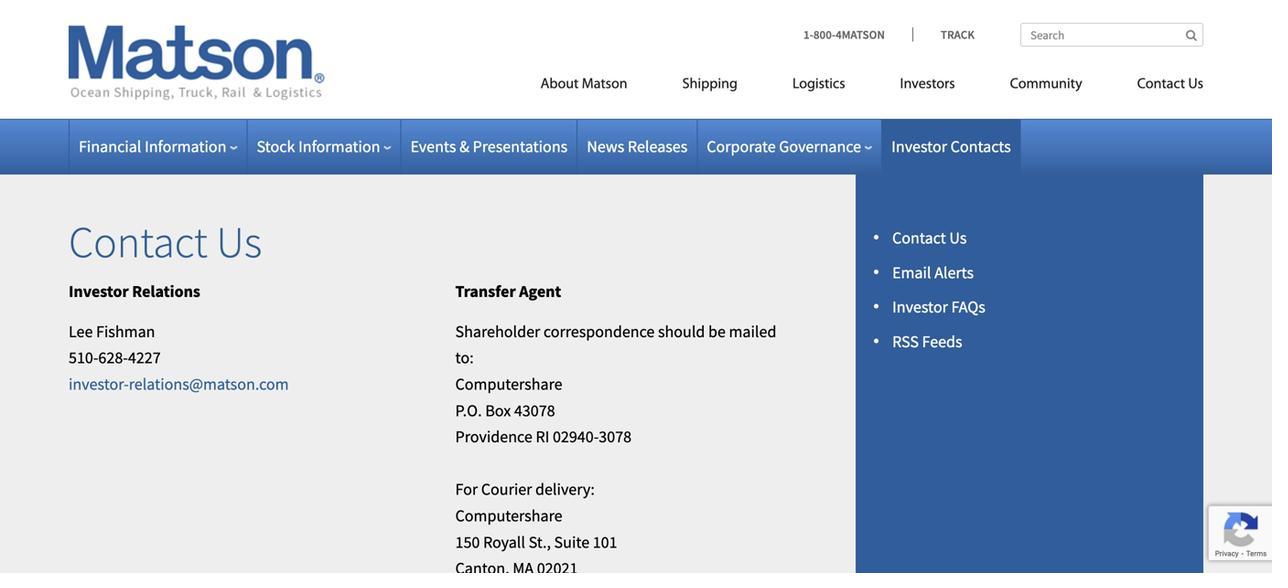 Task type: vqa. For each thing, say whether or not it's contained in the screenshot.
Information to the right
yes



Task type: describe. For each thing, give the bounding box(es) containing it.
1-800-4matson
[[804, 27, 885, 42]]

email alerts
[[892, 262, 974, 283]]

transfer
[[455, 282, 516, 302]]

royall
[[483, 532, 525, 553]]

shareholder correspondence should be mailed to: computershare p.o. box 43078 providence ri 02940-3078
[[455, 322, 777, 448]]

1-
[[804, 27, 814, 42]]

corporate governance
[[707, 136, 861, 157]]

governance
[[779, 136, 861, 157]]

Search search field
[[1020, 23, 1204, 47]]

matson
[[582, 77, 628, 92]]

0 horizontal spatial contact us link
[[892, 228, 967, 248]]

financial information link
[[79, 136, 238, 157]]

rss feeds link
[[892, 332, 962, 352]]

suite
[[554, 532, 590, 553]]

contact us inside top menu navigation
[[1137, 77, 1204, 92]]

contacts
[[951, 136, 1011, 157]]

rss feeds
[[892, 332, 962, 352]]

investor contacts link
[[892, 136, 1011, 157]]

relations@matson.com
[[129, 374, 289, 395]]

events & presentations
[[410, 136, 568, 157]]

lee
[[69, 322, 93, 342]]

shareholder
[[455, 322, 540, 342]]

alerts
[[935, 262, 974, 283]]

courier
[[481, 480, 532, 500]]

investors
[[900, 77, 955, 92]]

628-
[[98, 348, 128, 369]]

logistics link
[[765, 68, 873, 106]]

feeds
[[922, 332, 962, 352]]

150
[[455, 532, 480, 553]]

box
[[485, 401, 511, 421]]

email
[[892, 262, 931, 283]]

logistics
[[793, 77, 845, 92]]

agent
[[519, 282, 561, 302]]

investor relations
[[69, 282, 200, 302]]

investor-relations@matson.com link
[[69, 374, 289, 395]]

investor-
[[69, 374, 129, 395]]

shipping
[[682, 77, 738, 92]]

510-
[[69, 348, 98, 369]]

us inside top menu navigation
[[1188, 77, 1204, 92]]

be
[[708, 322, 726, 342]]

releases
[[628, 136, 688, 157]]

about matson
[[541, 77, 628, 92]]

track link
[[912, 27, 975, 42]]

stock information
[[257, 136, 380, 157]]

0 horizontal spatial contact
[[69, 215, 208, 270]]

events & presentations link
[[410, 136, 568, 157]]

4227
[[128, 348, 161, 369]]

about
[[541, 77, 579, 92]]

relations
[[132, 282, 200, 302]]

ri
[[536, 427, 549, 448]]

investor for investor contacts
[[892, 136, 947, 157]]

news releases
[[587, 136, 688, 157]]

rss
[[892, 332, 919, 352]]

corporate governance link
[[707, 136, 872, 157]]

should
[[658, 322, 705, 342]]



Task type: locate. For each thing, give the bounding box(es) containing it.
st.,
[[529, 532, 551, 553]]

news
[[587, 136, 625, 157]]

information for financial information
[[145, 136, 227, 157]]

community
[[1010, 77, 1082, 92]]

0 horizontal spatial us
[[216, 215, 262, 270]]

3078
[[599, 427, 632, 448]]

mailed
[[729, 322, 777, 342]]

1 horizontal spatial contact us
[[892, 228, 967, 248]]

02940-
[[553, 427, 599, 448]]

1 horizontal spatial information
[[298, 136, 380, 157]]

computershare inside "shareholder correspondence should be mailed to: computershare p.o. box 43078 providence ri 02940-3078"
[[455, 374, 562, 395]]

2 information from the left
[[298, 136, 380, 157]]

for
[[455, 480, 478, 500]]

computershare
[[455, 374, 562, 395], [455, 506, 562, 527]]

investors link
[[873, 68, 983, 106]]

contact us link
[[1110, 68, 1204, 106], [892, 228, 967, 248]]

1 vertical spatial computershare
[[455, 506, 562, 527]]

contact up email
[[892, 228, 946, 248]]

search image
[[1186, 29, 1197, 41]]

1-800-4matson link
[[804, 27, 912, 42]]

1 information from the left
[[145, 136, 227, 157]]

matson image
[[69, 26, 325, 101]]

track
[[941, 27, 975, 42]]

information
[[145, 136, 227, 157], [298, 136, 380, 157]]

investor up rss feeds
[[892, 297, 948, 318]]

for courier delivery: computershare 150 royall st., suite 101
[[455, 480, 617, 553]]

0 horizontal spatial contact us
[[69, 215, 262, 270]]

information for stock information
[[298, 136, 380, 157]]

investor for investor relations
[[69, 282, 129, 302]]

p.o.
[[455, 401, 482, 421]]

2 horizontal spatial contact us
[[1137, 77, 1204, 92]]

contact
[[1137, 77, 1185, 92], [69, 215, 208, 270], [892, 228, 946, 248]]

stock
[[257, 136, 295, 157]]

community link
[[983, 68, 1110, 106]]

investor up lee
[[69, 282, 129, 302]]

4matson
[[836, 27, 885, 42]]

0 horizontal spatial information
[[145, 136, 227, 157]]

delivery:
[[535, 480, 595, 500]]

contact us up relations
[[69, 215, 262, 270]]

presentations
[[473, 136, 568, 157]]

information right stock
[[298, 136, 380, 157]]

contact us down search icon
[[1137, 77, 1204, 92]]

0 vertical spatial computershare
[[455, 374, 562, 395]]

investor faqs link
[[892, 297, 986, 318]]

43078
[[514, 401, 555, 421]]

1 vertical spatial contact us link
[[892, 228, 967, 248]]

events
[[410, 136, 456, 157]]

faqs
[[951, 297, 986, 318]]

us
[[1188, 77, 1204, 92], [216, 215, 262, 270], [949, 228, 967, 248]]

contact us link down search icon
[[1110, 68, 1204, 106]]

computershare inside for courier delivery: computershare 150 royall st., suite 101
[[455, 506, 562, 527]]

providence
[[455, 427, 532, 448]]

contact inside top menu navigation
[[1137, 77, 1185, 92]]

2 computershare from the top
[[455, 506, 562, 527]]

investor down investors link
[[892, 136, 947, 157]]

800-
[[814, 27, 836, 42]]

computershare up the box
[[455, 374, 562, 395]]

fishman
[[96, 322, 155, 342]]

1 horizontal spatial contact us link
[[1110, 68, 1204, 106]]

stock information link
[[257, 136, 391, 157]]

2 horizontal spatial contact
[[1137, 77, 1185, 92]]

corporate
[[707, 136, 776, 157]]

1 horizontal spatial us
[[949, 228, 967, 248]]

&
[[459, 136, 469, 157]]

financial information
[[79, 136, 227, 157]]

about matson link
[[513, 68, 655, 106]]

computershare down 'courier' at the bottom left
[[455, 506, 562, 527]]

correspondence
[[544, 322, 655, 342]]

shipping link
[[655, 68, 765, 106]]

information right financial
[[145, 136, 227, 157]]

contact up investor relations
[[69, 215, 208, 270]]

news releases link
[[587, 136, 688, 157]]

to:
[[455, 348, 474, 369]]

2 horizontal spatial us
[[1188, 77, 1204, 92]]

email alerts link
[[892, 262, 974, 283]]

0 vertical spatial contact us link
[[1110, 68, 1204, 106]]

investor faqs
[[892, 297, 986, 318]]

101
[[593, 532, 617, 553]]

financial
[[79, 136, 141, 157]]

contact down search search box
[[1137, 77, 1185, 92]]

investor
[[892, 136, 947, 157], [69, 282, 129, 302], [892, 297, 948, 318]]

investor contacts
[[892, 136, 1011, 157]]

contact us link up 'email alerts'
[[892, 228, 967, 248]]

lee fishman 510-628-4227 investor-relations@matson.com
[[69, 322, 289, 395]]

top menu navigation
[[458, 68, 1204, 106]]

investor for investor faqs
[[892, 297, 948, 318]]

None search field
[[1020, 23, 1204, 47]]

transfer agent
[[455, 282, 561, 302]]

contact us up 'email alerts'
[[892, 228, 967, 248]]

contact us
[[1137, 77, 1204, 92], [69, 215, 262, 270], [892, 228, 967, 248]]

1 horizontal spatial contact
[[892, 228, 946, 248]]

1 computershare from the top
[[455, 374, 562, 395]]



